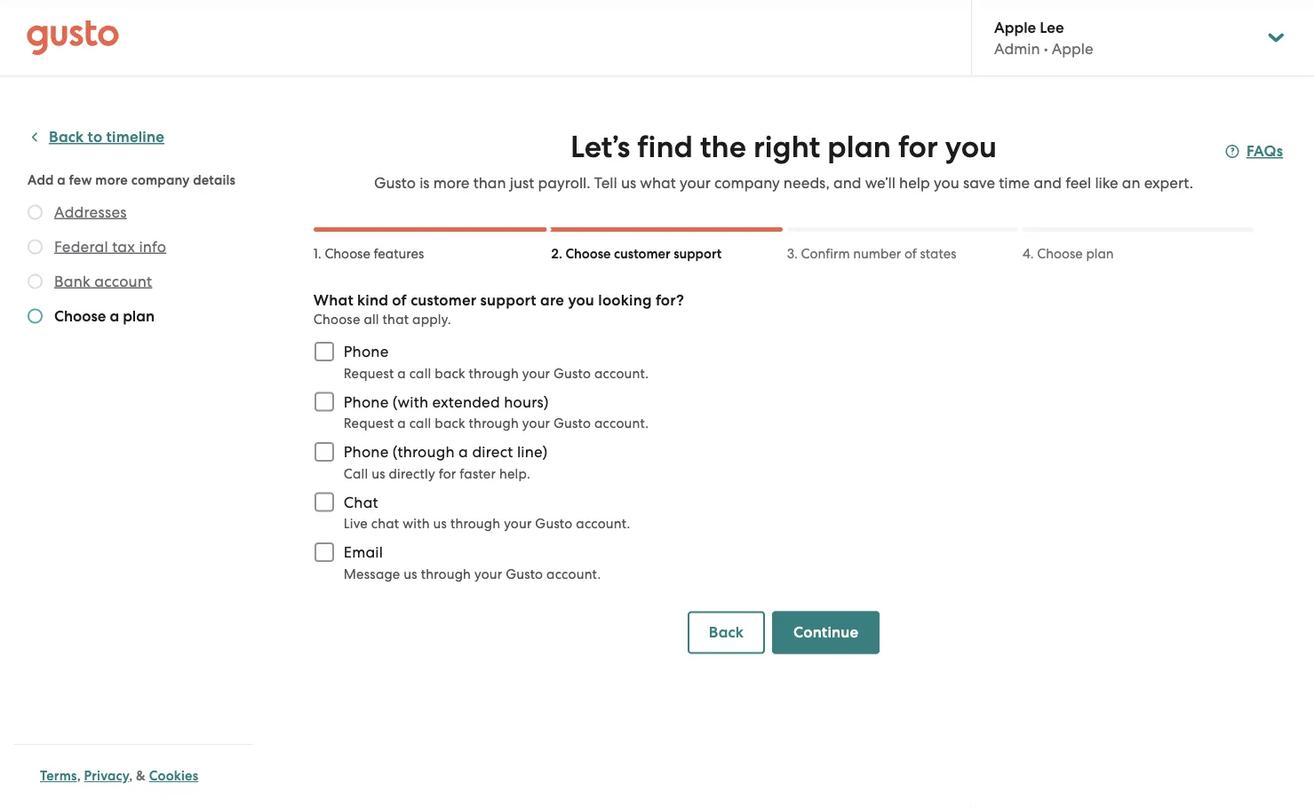 Task type: describe. For each thing, give the bounding box(es) containing it.
bank
[[54, 272, 91, 290]]

phone for phone (with extended hours)
[[344, 393, 389, 411]]

call us directly for faster help.
[[344, 466, 530, 482]]

extended
[[432, 393, 500, 411]]

an
[[1122, 174, 1141, 192]]

time
[[999, 174, 1030, 192]]

your for chat
[[504, 516, 532, 532]]

us right message
[[404, 567, 418, 582]]

back for back
[[709, 624, 744, 642]]

we'll
[[865, 174, 896, 192]]

request a call back through your gusto account. for phone (with extended hours)
[[344, 416, 649, 431]]

the
[[700, 129, 746, 165]]

find
[[637, 129, 693, 165]]

back to timeline button
[[28, 127, 164, 148]]

all
[[364, 312, 379, 327]]

direct
[[472, 443, 513, 461]]

than
[[473, 174, 506, 192]]

through down with
[[421, 567, 471, 582]]

a inside list
[[110, 307, 119, 325]]

more inside let's find the right plan for you gusto is more than just payroll. tell us what your company needs, and we'll help you save time and feel like an expert.
[[433, 174, 470, 192]]

message
[[344, 567, 400, 582]]

gusto for phone
[[554, 366, 591, 381]]

what kind of customer support are you looking for? choose all that apply.
[[314, 291, 684, 327]]

1 , from the left
[[77, 769, 81, 785]]

what
[[640, 174, 676, 192]]

0 vertical spatial apple
[[994, 18, 1036, 36]]

phone (with extended hours)
[[344, 393, 549, 411]]

phone (through a direct line)
[[344, 443, 548, 461]]

let's find the right plan for you gusto is more than just payroll. tell us what your company needs, and we'll help you save time and feel like an expert.
[[374, 129, 1194, 192]]

2 and from the left
[[1034, 174, 1062, 192]]

&
[[136, 769, 146, 785]]

account. for phone (with extended hours)
[[595, 416, 649, 431]]

check image for bank account
[[28, 274, 43, 289]]

choose for choose features
[[325, 246, 370, 262]]

looking
[[598, 291, 652, 309]]

through for phone
[[469, 366, 519, 381]]

your down live chat with us through your gusto account.
[[475, 567, 502, 582]]

feel
[[1066, 174, 1091, 192]]

kind
[[357, 291, 388, 309]]

through for chat
[[450, 516, 501, 532]]

details
[[193, 172, 236, 188]]

with
[[403, 516, 430, 532]]

your inside let's find the right plan for you gusto is more than just payroll. tell us what your company needs, and we'll help you save time and feel like an expert.
[[680, 174, 711, 192]]

confirm number of states
[[801, 246, 957, 262]]

your for phone (with extended hours)
[[522, 416, 550, 431]]

(through
[[393, 443, 455, 461]]

back for phone (with extended hours)
[[435, 416, 465, 431]]

through for phone (with extended hours)
[[469, 416, 519, 431]]

request a call back through your gusto account. for phone
[[344, 366, 649, 381]]

like
[[1095, 174, 1118, 192]]

back to timeline
[[49, 128, 164, 146]]

hours)
[[504, 393, 549, 411]]

us right the call
[[372, 466, 385, 482]]

us right with
[[433, 516, 447, 532]]

addresses button
[[54, 201, 127, 223]]

for?
[[656, 291, 684, 309]]

choose a plan list
[[28, 201, 246, 331]]

a up (with
[[397, 366, 406, 381]]

federal tax info button
[[54, 236, 166, 257]]

faqs button
[[1225, 141, 1283, 162]]

Phone (through a direct line) checkbox
[[305, 433, 344, 472]]

cookies button
[[149, 766, 198, 787]]

2 , from the left
[[129, 769, 133, 785]]

info
[[139, 238, 166, 255]]

save
[[963, 174, 995, 192]]

call
[[344, 466, 368, 482]]

payroll.
[[538, 174, 591, 192]]

line)
[[517, 443, 548, 461]]

continue
[[794, 624, 859, 642]]

to
[[88, 128, 102, 146]]

needs,
[[784, 174, 830, 192]]

request for phone (with extended hours)
[[344, 416, 394, 431]]

chat
[[371, 516, 399, 532]]

federal
[[54, 238, 108, 255]]

privacy link
[[84, 769, 129, 785]]

choose for choose plan
[[1037, 246, 1083, 262]]

continue button
[[772, 612, 880, 655]]

right
[[754, 129, 820, 165]]

expert.
[[1144, 174, 1194, 192]]

you for for
[[945, 129, 997, 165]]

cookies
[[149, 769, 198, 785]]

apple lee admin • apple
[[994, 18, 1094, 58]]

choose plan
[[1037, 246, 1114, 262]]

chat
[[344, 494, 378, 511]]

your for phone
[[522, 366, 550, 381]]

choose customer support
[[566, 246, 722, 262]]

home image
[[27, 20, 119, 56]]

phone for phone
[[344, 343, 389, 361]]

timeline
[[106, 128, 164, 146]]

plan inside list
[[123, 307, 155, 325]]

you for are
[[568, 291, 595, 309]]

check image
[[28, 309, 43, 324]]

terms link
[[40, 769, 77, 785]]

account. for chat
[[576, 516, 631, 532]]

terms , privacy , & cookies
[[40, 769, 198, 785]]

of for customer
[[392, 291, 407, 309]]

account
[[95, 272, 152, 290]]



Task type: locate. For each thing, give the bounding box(es) containing it.
phone down all
[[344, 343, 389, 361]]

0 vertical spatial support
[[674, 246, 722, 262]]

of inside what kind of customer support are you looking for? choose all that apply.
[[392, 291, 407, 309]]

phone for phone (through a direct line)
[[344, 443, 389, 461]]

gusto inside let's find the right plan for you gusto is more than just payroll. tell us what your company needs, and we'll help you save time and feel like an expert.
[[374, 174, 416, 192]]

more right few
[[95, 172, 128, 188]]

through down faster
[[450, 516, 501, 532]]

•
[[1044, 40, 1048, 58]]

1 horizontal spatial customer
[[614, 246, 671, 262]]

back for back to timeline
[[49, 128, 84, 146]]

a left few
[[57, 172, 66, 188]]

back up phone (with extended hours)
[[435, 366, 465, 381]]

message us through your gusto account.
[[344, 567, 601, 582]]

plan up we'll at the top right of the page
[[828, 129, 891, 165]]

0 horizontal spatial and
[[834, 174, 862, 192]]

1 horizontal spatial support
[[674, 246, 722, 262]]

1 vertical spatial request a call back through your gusto account.
[[344, 416, 649, 431]]

1 horizontal spatial plan
[[828, 129, 891, 165]]

1 check image from the top
[[28, 205, 43, 220]]

1 phone from the top
[[344, 343, 389, 361]]

request up (with
[[344, 366, 394, 381]]

through
[[469, 366, 519, 381], [469, 416, 519, 431], [450, 516, 501, 532], [421, 567, 471, 582]]

1 vertical spatial customer
[[411, 291, 477, 309]]

support up for?
[[674, 246, 722, 262]]

let's
[[571, 129, 630, 165]]

more right is
[[433, 174, 470, 192]]

few
[[69, 172, 92, 188]]

choose a plan
[[54, 307, 155, 325]]

you right 'are'
[[568, 291, 595, 309]]

your down hours)
[[522, 416, 550, 431]]

2 request a call back through your gusto account. from the top
[[344, 416, 649, 431]]

1 request from the top
[[344, 366, 394, 381]]

1 request a call back through your gusto account. from the top
[[344, 366, 649, 381]]

1 vertical spatial apple
[[1052, 40, 1094, 58]]

1 vertical spatial for
[[439, 466, 456, 482]]

2 phone from the top
[[344, 393, 389, 411]]

3 phone from the top
[[344, 443, 389, 461]]

0 vertical spatial customer
[[614, 246, 671, 262]]

call up (with
[[409, 366, 431, 381]]

call down (with
[[409, 416, 431, 431]]

you
[[945, 129, 997, 165], [934, 174, 960, 192], [568, 291, 595, 309]]

check image down add
[[28, 205, 43, 220]]

Chat checkbox
[[305, 483, 344, 522]]

choose down what
[[314, 312, 360, 327]]

0 vertical spatial plan
[[828, 129, 891, 165]]

live
[[344, 516, 368, 532]]

0 vertical spatial you
[[945, 129, 997, 165]]

privacy
[[84, 769, 129, 785]]

1 horizontal spatial more
[[433, 174, 470, 192]]

0 horizontal spatial ,
[[77, 769, 81, 785]]

live chat with us through your gusto account.
[[344, 516, 631, 532]]

plan
[[828, 129, 891, 165], [1086, 246, 1114, 262], [123, 307, 155, 325]]

call for phone (with extended hours)
[[409, 416, 431, 431]]

company
[[131, 172, 190, 188], [715, 174, 780, 192]]

add
[[28, 172, 54, 188]]

customer up looking
[[614, 246, 671, 262]]

you right help
[[934, 174, 960, 192]]

choose down feel
[[1037, 246, 1083, 262]]

2 vertical spatial check image
[[28, 274, 43, 289]]

back down phone (with extended hours)
[[435, 416, 465, 431]]

2 vertical spatial you
[[568, 291, 595, 309]]

choose down bank
[[54, 307, 106, 325]]

choose
[[325, 246, 370, 262], [566, 246, 611, 262], [1037, 246, 1083, 262], [54, 307, 106, 325], [314, 312, 360, 327]]

0 horizontal spatial company
[[131, 172, 190, 188]]

company down timeline
[[131, 172, 190, 188]]

support inside what kind of customer support are you looking for? choose all that apply.
[[480, 291, 537, 309]]

choose up what
[[325, 246, 370, 262]]

for up help
[[899, 129, 938, 165]]

choose features
[[325, 246, 424, 262]]

add a few more company details
[[28, 172, 236, 188]]

call for phone
[[409, 366, 431, 381]]

and left feel
[[1034, 174, 1062, 192]]

0 horizontal spatial more
[[95, 172, 128, 188]]

,
[[77, 769, 81, 785], [129, 769, 133, 785]]

2 request from the top
[[344, 416, 394, 431]]

account.
[[595, 366, 649, 381], [595, 416, 649, 431], [576, 516, 631, 532], [547, 567, 601, 582]]

help.
[[499, 466, 530, 482]]

1 vertical spatial plan
[[1086, 246, 1114, 262]]

a down (with
[[397, 416, 406, 431]]

request a call back through your gusto account. up direct
[[344, 416, 649, 431]]

, left &
[[129, 769, 133, 785]]

bank account button
[[54, 271, 152, 292]]

0 vertical spatial request a call back through your gusto account.
[[344, 366, 649, 381]]

are
[[540, 291, 564, 309]]

a up faster
[[459, 443, 468, 461]]

choose inside what kind of customer support are you looking for? choose all that apply.
[[314, 312, 360, 327]]

1 vertical spatial back
[[435, 416, 465, 431]]

admin
[[994, 40, 1040, 58]]

phone
[[344, 343, 389, 361], [344, 393, 389, 411], [344, 443, 389, 461]]

1 horizontal spatial and
[[1034, 174, 1062, 192]]

tell
[[594, 174, 617, 192]]

tax
[[112, 238, 135, 255]]

lee
[[1040, 18, 1064, 36]]

0 vertical spatial back
[[49, 128, 84, 146]]

2 check image from the top
[[28, 240, 43, 255]]

0 horizontal spatial of
[[392, 291, 407, 309]]

(with
[[393, 393, 429, 411]]

0 vertical spatial check image
[[28, 205, 43, 220]]

Phone checkbox
[[305, 332, 344, 371]]

back button
[[688, 612, 765, 655]]

request a call back through your gusto account. up extended
[[344, 366, 649, 381]]

for down phone (through a direct line)
[[439, 466, 456, 482]]

Email checkbox
[[305, 533, 344, 572]]

states
[[920, 246, 957, 262]]

0 vertical spatial back
[[435, 366, 465, 381]]

your right the what
[[680, 174, 711, 192]]

help
[[899, 174, 930, 192]]

request down (with
[[344, 416, 394, 431]]

just
[[510, 174, 534, 192]]

customer
[[614, 246, 671, 262], [411, 291, 477, 309]]

1 horizontal spatial of
[[905, 246, 917, 262]]

a
[[57, 172, 66, 188], [110, 307, 119, 325], [397, 366, 406, 381], [397, 416, 406, 431], [459, 443, 468, 461]]

choose for choose customer support
[[566, 246, 611, 262]]

for inside let's find the right plan for you gusto is more than just payroll. tell us what your company needs, and we'll help you save time and feel like an expert.
[[899, 129, 938, 165]]

, left "privacy"
[[77, 769, 81, 785]]

1 horizontal spatial ,
[[129, 769, 133, 785]]

features
[[374, 246, 424, 262]]

bank account
[[54, 272, 152, 290]]

2 vertical spatial phone
[[344, 443, 389, 461]]

a down account
[[110, 307, 119, 325]]

terms
[[40, 769, 77, 785]]

through up direct
[[469, 416, 519, 431]]

back for phone
[[435, 366, 465, 381]]

Phone (with extended hours) checkbox
[[305, 383, 344, 422]]

1 vertical spatial request
[[344, 416, 394, 431]]

you up save
[[945, 129, 997, 165]]

confirm
[[801, 246, 850, 262]]

0 horizontal spatial back
[[49, 128, 84, 146]]

back inside "button"
[[49, 128, 84, 146]]

request
[[344, 366, 394, 381], [344, 416, 394, 431]]

addresses
[[54, 203, 127, 221]]

federal tax info
[[54, 238, 166, 255]]

1 horizontal spatial for
[[899, 129, 938, 165]]

of
[[905, 246, 917, 262], [392, 291, 407, 309]]

company inside let's find the right plan for you gusto is more than just payroll. tell us what your company needs, and we'll help you save time and feel like an expert.
[[715, 174, 780, 192]]

apply.
[[412, 312, 451, 327]]

customer inside what kind of customer support are you looking for? choose all that apply.
[[411, 291, 477, 309]]

number
[[853, 246, 901, 262]]

check image up check icon
[[28, 274, 43, 289]]

and left we'll at the top right of the page
[[834, 174, 862, 192]]

request a call back through your gusto account.
[[344, 366, 649, 381], [344, 416, 649, 431]]

1 vertical spatial call
[[409, 416, 431, 431]]

gusto for phone (with extended hours)
[[554, 416, 591, 431]]

gusto
[[374, 174, 416, 192], [554, 366, 591, 381], [554, 416, 591, 431], [535, 516, 573, 532], [506, 567, 543, 582]]

check image for addresses
[[28, 205, 43, 220]]

check image for federal tax info
[[28, 240, 43, 255]]

your up hours)
[[522, 366, 550, 381]]

request for phone
[[344, 366, 394, 381]]

1 horizontal spatial company
[[715, 174, 780, 192]]

1 back from the top
[[435, 366, 465, 381]]

2 vertical spatial plan
[[123, 307, 155, 325]]

1 horizontal spatial back
[[709, 624, 744, 642]]

through up extended
[[469, 366, 519, 381]]

1 and from the left
[[834, 174, 862, 192]]

plan down like
[[1086, 246, 1114, 262]]

2 back from the top
[[435, 416, 465, 431]]

0 vertical spatial for
[[899, 129, 938, 165]]

plan inside let's find the right plan for you gusto is more than just payroll. tell us what your company needs, and we'll help you save time and feel like an expert.
[[828, 129, 891, 165]]

3 check image from the top
[[28, 274, 43, 289]]

0 vertical spatial call
[[409, 366, 431, 381]]

company down the
[[715, 174, 780, 192]]

of left states
[[905, 246, 917, 262]]

1 vertical spatial of
[[392, 291, 407, 309]]

apple right •
[[1052, 40, 1094, 58]]

gusto for chat
[[535, 516, 573, 532]]

1 vertical spatial you
[[934, 174, 960, 192]]

1 call from the top
[[409, 366, 431, 381]]

choose for choose a plan
[[54, 307, 106, 325]]

2 horizontal spatial plan
[[1086, 246, 1114, 262]]

more
[[95, 172, 128, 188], [433, 174, 470, 192]]

plan down account
[[123, 307, 155, 325]]

0 horizontal spatial customer
[[411, 291, 477, 309]]

email
[[344, 544, 383, 562]]

1 vertical spatial check image
[[28, 240, 43, 255]]

back
[[49, 128, 84, 146], [709, 624, 744, 642]]

0 vertical spatial of
[[905, 246, 917, 262]]

choose inside list
[[54, 307, 106, 325]]

of up that
[[392, 291, 407, 309]]

check image left the federal
[[28, 240, 43, 255]]

faqs
[[1247, 142, 1283, 160]]

is
[[420, 174, 430, 192]]

0 vertical spatial request
[[344, 366, 394, 381]]

your down help.
[[504, 516, 532, 532]]

directly
[[389, 466, 435, 482]]

phone left (with
[[344, 393, 389, 411]]

phone up the call
[[344, 443, 389, 461]]

apple up admin
[[994, 18, 1036, 36]]

0 horizontal spatial apple
[[994, 18, 1036, 36]]

check image
[[28, 205, 43, 220], [28, 240, 43, 255], [28, 274, 43, 289]]

0 horizontal spatial for
[[439, 466, 456, 482]]

us inside let's find the right plan for you gusto is more than just payroll. tell us what your company needs, and we'll help you save time and feel like an expert.
[[621, 174, 636, 192]]

account. for phone
[[595, 366, 649, 381]]

back
[[435, 366, 465, 381], [435, 416, 465, 431]]

0 vertical spatial phone
[[344, 343, 389, 361]]

apple
[[994, 18, 1036, 36], [1052, 40, 1094, 58]]

support left 'are'
[[480, 291, 537, 309]]

1 vertical spatial phone
[[344, 393, 389, 411]]

faster
[[460, 466, 496, 482]]

1 vertical spatial back
[[709, 624, 744, 642]]

customer up apply.
[[411, 291, 477, 309]]

you inside what kind of customer support are you looking for? choose all that apply.
[[568, 291, 595, 309]]

support
[[674, 246, 722, 262], [480, 291, 537, 309]]

us right tell
[[621, 174, 636, 192]]

of for states
[[905, 246, 917, 262]]

your
[[680, 174, 711, 192], [522, 366, 550, 381], [522, 416, 550, 431], [504, 516, 532, 532], [475, 567, 502, 582]]

choose up looking
[[566, 246, 611, 262]]

us
[[621, 174, 636, 192], [372, 466, 385, 482], [433, 516, 447, 532], [404, 567, 418, 582]]

1 vertical spatial support
[[480, 291, 537, 309]]

back inside button
[[709, 624, 744, 642]]

that
[[383, 312, 409, 327]]

call
[[409, 366, 431, 381], [409, 416, 431, 431]]

what
[[314, 291, 354, 309]]

0 horizontal spatial support
[[480, 291, 537, 309]]

0 horizontal spatial plan
[[123, 307, 155, 325]]

1 horizontal spatial apple
[[1052, 40, 1094, 58]]

2 call from the top
[[409, 416, 431, 431]]



Task type: vqa. For each thing, say whether or not it's contained in the screenshot.
add your mailing address
no



